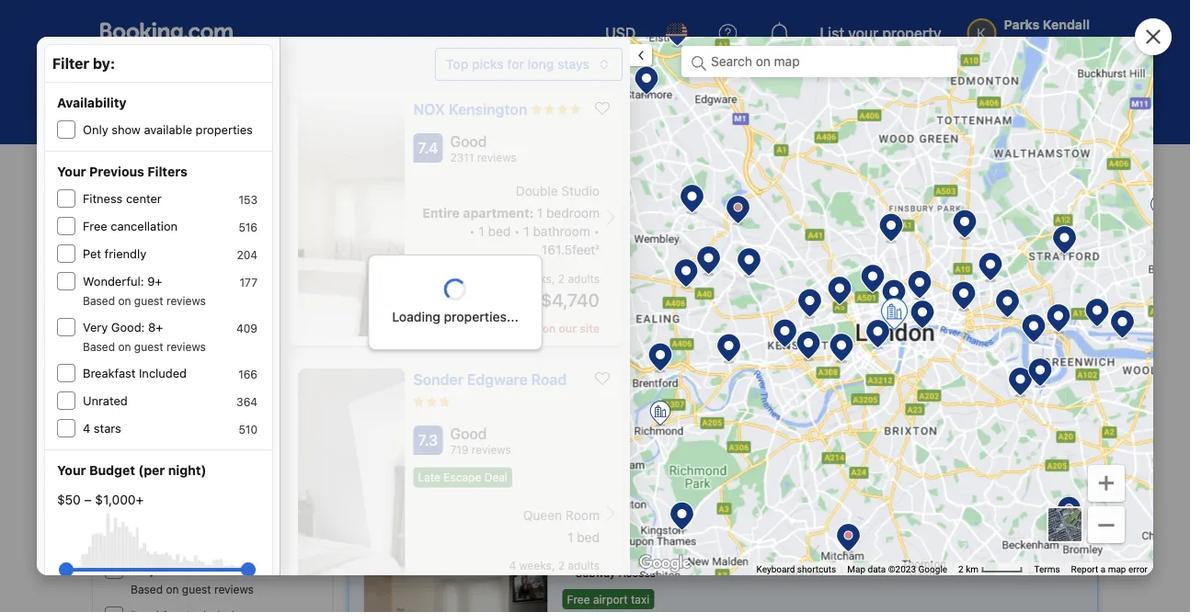 Task type: vqa. For each thing, say whether or not it's contained in the screenshot.


Task type: locate. For each thing, give the bounding box(es) containing it.
weeks inside 4 weeks , 2 adults $4,740
[[519, 272, 552, 285]]

0 vertical spatial 9+
[[147, 275, 162, 288]]

2 km
[[959, 564, 981, 575]]

london up the london:
[[348, 184, 386, 197]]

pet down your budget (per night)
[[131, 490, 149, 504]]

or
[[427, 410, 439, 425]]

show on map up keyboard shortcuts
[[753, 548, 825, 561]]

2 weeks from the top
[[519, 560, 552, 572]]

0 horizontal spatial by:
[[93, 55, 115, 72]]

london right greater
[[289, 184, 328, 197]]

1 horizontal spatial 8+
[[196, 563, 211, 577]]

1 vertical spatial previous
[[137, 407, 192, 422]]

153 right kingdom
[[239, 193, 258, 206]]

1 down apartment
[[479, 224, 485, 239]]

1 vertical spatial good
[[450, 425, 487, 443]]

0 vertical spatial adults
[[773, 138, 810, 154]]

car rentals
[[461, 75, 526, 90]]

0 vertical spatial show
[[172, 298, 205, 314]]

good inside good 719 reviews
[[450, 425, 487, 443]]

wonderful: 9+ down night)
[[131, 517, 210, 531]]

adults left 0 at the top right
[[773, 138, 810, 154]]

1 vertical spatial pet
[[131, 490, 149, 504]]

©2023
[[888, 564, 916, 575]]

property
[[882, 24, 942, 42]]

166
[[238, 368, 258, 381]]

friendly down night)
[[152, 490, 194, 504]]

0 vertical spatial nox kensington
[[413, 101, 527, 118]]

show
[[112, 123, 141, 137]]

london right chelsea,
[[700, 548, 740, 561]]

pet friendly down "(per"
[[131, 490, 194, 504]]

map inside button
[[227, 298, 254, 314]]

adults down "queen room 1 bed"
[[568, 560, 600, 572]]

cruises
[[586, 75, 631, 90]]

your up the fitness
[[57, 164, 86, 179]]

free
[[83, 219, 107, 233], [131, 462, 155, 476]]

0 vertical spatial +
[[357, 75, 365, 90]]

0 horizontal spatial mon,
[[486, 138, 516, 154]]

510
[[239, 423, 258, 436]]

breakfast included
[[83, 367, 187, 380]]

queen room 1 bed
[[523, 508, 600, 545]]

0 horizontal spatial good:
[[111, 321, 145, 334]]

0 horizontal spatial show on map
[[172, 298, 254, 314]]

filter up unrated
[[100, 367, 137, 384]]

flight + hotel link
[[279, 63, 416, 103]]

search inside button
[[1017, 135, 1075, 157]]

1 inside button
[[893, 138, 899, 154]]

see
[[375, 447, 398, 462]]

1 vertical spatial your
[[690, 313, 722, 331]]

at
[[475, 322, 486, 335]]

1 vertical spatial 8+
[[196, 563, 211, 577]]

27
[[547, 138, 562, 154]]

1 vertical spatial properties
[[484, 214, 577, 240]]

good for kensington
[[450, 133, 487, 150]]

0 horizontal spatial very
[[83, 321, 108, 334]]

bedroom
[[546, 206, 600, 221]]

reviews
[[477, 151, 517, 164], [166, 294, 206, 307], [166, 340, 206, 353], [472, 443, 511, 456], [214, 537, 254, 550], [1006, 537, 1046, 550], [214, 583, 254, 596]]

1 vertical spatial cancellation
[[159, 462, 225, 476]]

1 weeks from the top
[[519, 272, 552, 285]]

Search on map search field
[[682, 46, 958, 77]]

0 vertical spatial 4
[[509, 272, 516, 285]]

2 vertical spatial good
[[1009, 519, 1046, 537]]

0 horizontal spatial 153
[[239, 193, 258, 206]]

good up 719
[[450, 425, 487, 443]]

1 horizontal spatial scored 7.4 element
[[1053, 520, 1083, 549]]

airport
[[818, 75, 859, 90]]

2 vertical spatial adults
[[568, 560, 600, 572]]

filter by:
[[52, 55, 115, 72], [100, 367, 163, 384]]

airport taxis link
[[776, 63, 906, 103]]

nov left 27
[[520, 138, 544, 154]]

, inside 4 weeks , 2 adults $4,740
[[552, 272, 555, 285]]

9+ up show on map button
[[147, 275, 162, 288]]

0 vertical spatial map
[[227, 298, 254, 314]]

filters up the united
[[148, 164, 187, 179]]

adults inside button
[[773, 138, 810, 154]]

night)
[[168, 463, 206, 478]]

0 vertical spatial 8+
[[148, 321, 163, 334]]

1 · from the left
[[814, 138, 818, 154]]

free down the fitness
[[83, 219, 107, 233]]

7.4 up the report
[[1058, 526, 1078, 543]]

wonderful: down $1,000+ at the bottom
[[131, 517, 192, 531]]

1 vertical spatial good:
[[159, 563, 193, 577]]

map
[[227, 298, 254, 314], [802, 548, 825, 561], [1108, 564, 1126, 575]]

+ left hotel in the left of the page
[[357, 75, 365, 90]]

2 • from the left
[[514, 224, 520, 239]]

show up included
[[172, 298, 205, 314]]

1 horizontal spatial +
[[1098, 464, 1116, 499]]

2023
[[661, 410, 692, 425]]

friendly down fitness center
[[104, 247, 146, 261]]

1 vertical spatial by:
[[141, 367, 163, 384]]

very good: 8+ up breakfast included
[[83, 321, 163, 334]]

1 horizontal spatial 9+
[[195, 517, 210, 531]]

more
[[443, 410, 473, 425]]

rentals
[[485, 75, 526, 90]]

weeks up $4,740
[[519, 272, 552, 285]]

scored 7.4 element left 2311
[[413, 133, 443, 163]]

1 vertical spatial free
[[131, 462, 155, 476]]

29,
[[639, 410, 658, 425]]

mon, left dec
[[588, 138, 618, 154]]

booking.com image
[[100, 22, 233, 44]]

queen
[[523, 508, 562, 523]]

7.4 left 2311
[[418, 139, 438, 157]]

wonderful: 9+ down fitness center
[[83, 275, 162, 288]]

on inside button
[[209, 298, 224, 314]]

weeks
[[519, 272, 552, 285], [519, 560, 552, 572]]

mon, for mon, nov 27
[[486, 138, 516, 154]]

our left site
[[559, 322, 577, 335]]

0 horizontal spatial nov
[[520, 138, 544, 154]]

weeks down "queen room 1 bed"
[[519, 560, 552, 572]]

0 vertical spatial rated good element
[[450, 131, 600, 153]]

only left left
[[416, 322, 441, 335]]

bed down room
[[577, 530, 600, 545]]

0 horizontal spatial ·
[[814, 138, 818, 154]]

by: for your previous filters
[[141, 367, 163, 384]]

1 left bathroom
[[524, 224, 530, 239]]

scored 7.4 element up the report
[[1053, 520, 1083, 549]]

1 horizontal spatial 177
[[300, 519, 318, 532]]

$50 – $1,000+
[[57, 493, 144, 508]]

1 vertical spatial 7.4
[[1058, 526, 1078, 543]]

1 vertical spatial search
[[407, 184, 443, 197]]

included
[[139, 367, 187, 380]]

1 horizontal spatial •
[[514, 224, 520, 239]]

mon, dec 25 button
[[581, 130, 672, 163]]

0
[[821, 138, 829, 154]]

1 horizontal spatial by:
[[141, 367, 163, 384]]

, up $4,740
[[552, 272, 555, 285]]

4
[[509, 272, 516, 285], [83, 422, 90, 436], [509, 560, 516, 572]]

0 vertical spatial filter by:
[[52, 55, 115, 72]]

1 vertical spatial only
[[416, 322, 441, 335]]

your
[[57, 164, 86, 179], [105, 407, 134, 422], [57, 463, 86, 478]]

group
[[66, 556, 248, 585]]

filter for your previous filters
[[100, 367, 137, 384]]

studio
[[561, 184, 600, 199]]

1 vertical spatial 204
[[297, 491, 318, 504]]

nox kensington up and
[[563, 517, 712, 542]]

rated good element for edgware
[[450, 423, 600, 445]]

1 right ":"
[[537, 206, 543, 221]]

1 vertical spatial 4
[[83, 422, 90, 436]]

good 719 reviews
[[450, 425, 511, 456]]

1 vertical spatial kensington
[[609, 517, 712, 542]]

2 inside map view dialog
[[959, 564, 964, 575]]

0 vertical spatial nov
[[520, 138, 544, 154]]

good element
[[977, 517, 1046, 539]]

kensington up kensington and chelsea, london
[[609, 517, 712, 542]]

719
[[450, 443, 469, 456]]

2 horizontal spatial •
[[594, 224, 600, 239]]

our left site.
[[790, 313, 814, 331]]

1 vertical spatial bed
[[577, 530, 600, 545]]

2 mon, from the left
[[588, 138, 618, 154]]

153 right 510
[[299, 436, 318, 449]]

only down availability
[[83, 123, 108, 137]]

1 horizontal spatial friendly
[[152, 490, 194, 504]]

1 horizontal spatial search
[[1017, 135, 1075, 157]]

filter by: up availability
[[52, 55, 115, 72]]

free up $1,000+ at the bottom
[[131, 462, 155, 476]]

london: 1,092 properties found
[[348, 214, 634, 240]]

2 left left
[[444, 322, 451, 335]]

taxis
[[862, 75, 890, 90]]

, for 4 weeks , 2 adults $4,740
[[552, 272, 555, 285]]

0 vertical spatial by:
[[93, 55, 115, 72]]

0 vertical spatial filter
[[52, 55, 89, 72]]

good 2,311 reviews
[[977, 519, 1046, 550]]

177
[[240, 276, 258, 289], [300, 519, 318, 532]]

pet friendly down fitness center
[[83, 247, 146, 261]]

1 vertical spatial filter by:
[[100, 367, 163, 384]]

places
[[453, 313, 500, 331]]

0 horizontal spatial map
[[227, 298, 254, 314]]

london link
[[348, 182, 386, 199]]

2 rated good element from the top
[[450, 423, 600, 445]]

:
[[530, 206, 534, 221]]

1 horizontal spatial 204
[[297, 491, 318, 504]]

previous up home link
[[89, 164, 144, 179]]

site.
[[818, 313, 849, 331]]

0 vertical spatial ,
[[552, 272, 555, 285]]

map up 166
[[227, 298, 254, 314]]

guest
[[134, 294, 163, 307], [134, 340, 163, 353], [182, 537, 211, 550], [182, 583, 211, 596]]

show on map up 166
[[172, 298, 254, 314]]

1 inside "queen room 1 bed"
[[568, 530, 573, 545]]

filters left 364
[[195, 407, 235, 422]]

your right for
[[690, 313, 722, 331]]

black
[[364, 379, 412, 404]]

161.5feet²
[[542, 242, 600, 258]]

previous down included
[[137, 407, 192, 422]]

0 vertical spatial wonderful:
[[83, 275, 144, 288]]

adults inside 4 weeks , 2 adults $4,740
[[568, 272, 600, 285]]

previous
[[89, 164, 144, 179], [137, 407, 192, 422]]

, down "queen room 1 bed"
[[552, 560, 555, 572]]

1 mon, from the left
[[486, 138, 516, 154]]

· right children
[[885, 138, 889, 154]]

pet down the fitness
[[83, 247, 101, 261]]

your down breakfast on the left bottom
[[105, 407, 134, 422]]

filter by: up unrated
[[100, 367, 163, 384]]

1 left room in the top right of the page
[[893, 138, 899, 154]]

very good: 8+
[[83, 321, 163, 334], [131, 563, 211, 577]]

filter by: for your previous filters
[[100, 367, 163, 384]]

double studio entire apartment : 1 bedroom • 1 bed • 1 bathroom • 161.5feet²
[[422, 184, 600, 258]]

home link
[[92, 182, 123, 199]]

0 vertical spatial 204
[[237, 248, 258, 261]]

2 , from the top
[[552, 560, 555, 572]]

your right list at the right
[[848, 24, 879, 42]]

very up breakfast on the left bottom
[[83, 321, 108, 334]]

mon, right 2311
[[486, 138, 516, 154]]

mon, dec 25
[[588, 138, 665, 154]]

your previous filters up home link
[[57, 164, 187, 179]]

based
[[83, 294, 115, 307], [83, 340, 115, 353], [131, 537, 163, 550], [131, 583, 163, 596]]

double
[[516, 184, 558, 199]]

only for only show available properties
[[83, 123, 108, 137]]

0 vertical spatial 153
[[239, 193, 258, 206]]

filter up availability
[[52, 55, 89, 72]]

good up terms link
[[1009, 519, 1046, 537]]

2 inside 4 weeks , 2 adults $4,740
[[558, 272, 565, 285]]

by: right breakfast on the left bottom
[[141, 367, 163, 384]]

by:
[[93, 55, 115, 72], [141, 367, 163, 384]]

90%
[[397, 313, 431, 331]]

1 horizontal spatial our
[[790, 313, 814, 331]]

list
[[820, 24, 845, 42]]

0 vertical spatial filters
[[148, 164, 187, 179]]

very down $1,000+ at the bottom
[[131, 563, 156, 577]]

map region
[[595, 0, 1190, 613]]

very good: 8+ down $1,000+ at the bottom
[[131, 563, 211, 577]]

edgware
[[467, 371, 528, 389]]

1,092
[[426, 214, 479, 240]]

0 vertical spatial free
[[83, 219, 107, 233]]

bed down apartment
[[488, 224, 511, 239]]

4 for 4 stars
[[83, 422, 90, 436]]

4 inside 4 weeks , 2 adults $4,740
[[509, 272, 516, 285]]

1 vertical spatial available
[[401, 447, 454, 462]]

1 vertical spatial weeks
[[519, 560, 552, 572]]

0 vertical spatial your
[[848, 24, 879, 42]]

by: up availability
[[93, 55, 115, 72]]

1 horizontal spatial 516
[[299, 464, 318, 476]]

+ up report a map error link
[[1098, 464, 1116, 499]]

2 left km at bottom
[[959, 564, 964, 575]]

search results
[[407, 184, 481, 197]]

wonderful: down fitness center
[[83, 275, 144, 288]]

keyboard shortcuts button
[[757, 563, 836, 576]]

rated good element for kensington
[[450, 131, 600, 153]]

good inside good 2311 reviews
[[450, 133, 487, 150]]

0 vertical spatial pet
[[83, 247, 101, 261]]

search for search
[[1017, 135, 1075, 157]]

nov left 29,
[[612, 410, 635, 425]]

1 horizontal spatial bed
[[577, 530, 600, 545]]

map right a
[[1108, 564, 1126, 575]]

good up 2311
[[450, 133, 487, 150]]

1 down room
[[568, 530, 573, 545]]

1 horizontal spatial map
[[802, 548, 825, 561]]

2 km button
[[953, 563, 1029, 576]]

london:
[[348, 214, 422, 240]]

friday
[[417, 379, 472, 404]]

nov inside mon, nov 27 button
[[520, 138, 544, 154]]

good
[[450, 133, 487, 150], [450, 425, 487, 443], [1009, 519, 1046, 537]]

2 · from the left
[[885, 138, 889, 154]]

1 rated good element from the top
[[450, 131, 600, 153]]

0 horizontal spatial scored 7.4 element
[[413, 133, 443, 163]]

see available deals
[[375, 447, 490, 462]]

9+ down night)
[[195, 517, 210, 531]]

0 vertical spatial show on map
[[172, 298, 254, 314]]

adults up $4,740
[[568, 272, 600, 285]]

1 , from the top
[[552, 272, 555, 285]]

0 horizontal spatial free
[[83, 219, 107, 233]]

map up shortcuts
[[802, 548, 825, 561]]

nox kensington down car
[[413, 101, 527, 118]]

scored 7.4 element
[[413, 133, 443, 163], [1053, 520, 1083, 549]]

· left 0 at the top right
[[814, 138, 818, 154]]

properties down the double
[[484, 214, 577, 240]]

1 horizontal spatial show on map
[[753, 548, 825, 561]]

your previous filters
[[57, 164, 187, 179], [105, 407, 235, 422]]

1 horizontal spatial nox
[[563, 517, 605, 542]]

a
[[1101, 564, 1106, 575]]

unrated
[[83, 394, 128, 408]]

kensington down room
[[563, 548, 624, 561]]

0 horizontal spatial friendly
[[104, 247, 146, 261]]

0 vertical spatial 409
[[236, 322, 258, 335]]

0 vertical spatial 177
[[240, 276, 258, 289]]

rated good element
[[450, 131, 600, 153], [450, 423, 600, 445]]

2 up $4,740
[[558, 272, 565, 285]]

1 vertical spatial filters
[[195, 407, 235, 422]]

1 vertical spatial very
[[131, 563, 156, 577]]

90% of places to stay are unavailable for your dates on our site.
[[397, 313, 849, 331]]

your previous filters down included
[[105, 407, 235, 422]]

this
[[489, 322, 509, 335]]

0 vertical spatial scored 7.4 element
[[413, 133, 443, 163]]

free cancellation down fitness center
[[83, 219, 178, 233]]

0 horizontal spatial •
[[469, 224, 475, 239]]

chelsea,
[[650, 548, 697, 561]]

properties down flights link
[[196, 123, 253, 137]]

show up 'keyboard'
[[753, 548, 782, 561]]

free cancellation up $1,000+ at the bottom
[[131, 462, 225, 476]]

1 vertical spatial show on map
[[753, 548, 825, 561]]

list your property
[[820, 24, 942, 42]]

your up $50
[[57, 463, 86, 478]]

0 horizontal spatial filters
[[148, 164, 187, 179]]

0 vertical spatial good:
[[111, 321, 145, 334]]

0 horizontal spatial available
[[144, 123, 192, 137]]

when
[[477, 410, 509, 425]]

kensington down 'car rentals'
[[449, 101, 527, 118]]

on
[[118, 294, 131, 307], [209, 298, 224, 314], [769, 313, 787, 331], [542, 322, 556, 335], [118, 340, 131, 353], [166, 537, 179, 550], [785, 548, 799, 561], [166, 583, 179, 596]]

0 horizontal spatial 9+
[[147, 275, 162, 288]]

nox kensington
[[413, 101, 527, 118], [563, 517, 712, 542]]



Task type: describe. For each thing, give the bounding box(es) containing it.
0 horizontal spatial london
[[289, 184, 328, 197]]

km
[[966, 564, 979, 575]]

2 left 0 at the top right
[[762, 138, 770, 154]]

car rentals link
[[420, 63, 541, 103]]

0 horizontal spatial 409
[[236, 322, 258, 335]]

entire
[[422, 206, 460, 221]]

filter for availability
[[52, 55, 89, 72]]

center
[[126, 192, 162, 206]]

2 vertical spatial kensington
[[563, 548, 624, 561]]

car
[[461, 75, 482, 90]]

0 vertical spatial friendly
[[104, 247, 146, 261]]

breakfast
[[83, 367, 136, 380]]

1 horizontal spatial properties
[[484, 214, 577, 240]]

(per
[[138, 463, 165, 478]]

nov inside black friday deals save 30% or more when you book before nov 29, 2023
[[612, 410, 635, 425]]

1 vertical spatial pet friendly
[[131, 490, 194, 504]]

, for 4 weeks , 2 adults
[[552, 560, 555, 572]]

1 vertical spatial free cancellation
[[131, 462, 225, 476]]

stars
[[94, 422, 121, 436]]

reviews inside good 2,311 reviews
[[1006, 537, 1046, 550]]

search results updated. london: 1,092 properties found. element
[[348, 214, 1098, 240]]

1 horizontal spatial london
[[348, 184, 386, 197]]

availability
[[57, 95, 127, 110]]

0 horizontal spatial your
[[690, 313, 722, 331]]

1 vertical spatial 177
[[300, 519, 318, 532]]

google image
[[635, 552, 695, 576]]

show on map inside button
[[172, 298, 254, 314]]

greater london
[[247, 184, 328, 197]]

scored 7.3 element
[[413, 426, 443, 455]]

report a map error link
[[1071, 564, 1148, 575]]

good inside good 2,311 reviews
[[1009, 519, 1046, 537]]

1 • from the left
[[469, 224, 475, 239]]

0 vertical spatial previous
[[89, 164, 144, 179]]

kingdom
[[180, 184, 226, 197]]

2311
[[450, 151, 474, 164]]

7.4 for good 2,311 reviews
[[1058, 526, 1078, 543]]

budget
[[89, 463, 135, 478]]

4 for 4 weeks , 2 adults
[[509, 560, 516, 572]]

1 vertical spatial very good: 8+
[[131, 563, 211, 577]]

7.3
[[418, 432, 438, 449]]

available inside button
[[401, 447, 454, 462]]

+ inside flight + hotel link
[[357, 75, 365, 90]]

kensington and chelsea, london
[[563, 548, 740, 561]]

0 vertical spatial 516
[[239, 221, 258, 234]]

reviews inside good 719 reviews
[[472, 443, 511, 456]]

good for edgware
[[450, 425, 487, 443]]

+ inside map view dialog
[[1098, 464, 1116, 499]]

1 horizontal spatial pet
[[131, 490, 149, 504]]

4 for 4 weeks , 2 adults $4,740
[[509, 272, 516, 285]]

1 vertical spatial your previous filters
[[105, 407, 235, 422]]

mon, for mon, dec 25
[[588, 138, 618, 154]]

united kingdom
[[143, 184, 226, 197]]

4 weeks , 2 adults
[[509, 560, 600, 572]]

left
[[454, 322, 472, 335]]

terms link
[[1034, 564, 1060, 575]]

found
[[581, 214, 634, 240]]

data
[[868, 564, 886, 575]]

deals
[[477, 379, 527, 404]]

dec
[[622, 138, 646, 154]]

nox kensington link
[[563, 510, 712, 542]]

weeks for 4 weeks , 2 adults
[[519, 560, 552, 572]]

dates
[[725, 313, 765, 331]]

364
[[237, 396, 258, 408]]

filter by: for availability
[[52, 55, 115, 72]]

show inside button
[[172, 298, 205, 314]]

4 stars
[[83, 422, 121, 436]]

greater
[[247, 184, 286, 197]]

0 horizontal spatial 8+
[[148, 321, 163, 334]]

airport taxis
[[818, 75, 890, 90]]

$1,000+
[[95, 493, 144, 508]]

0 vertical spatial very good: 8+
[[83, 321, 163, 334]]

map data ©2023 google
[[847, 564, 948, 575]]

mon, nov 27 button
[[479, 130, 570, 163]]

bathroom
[[533, 224, 590, 239]]

attractions
[[692, 75, 757, 90]]

by: for availability
[[93, 55, 115, 72]]

bed inside "queen room 1 bed"
[[577, 530, 600, 545]]

search button
[[995, 121, 1097, 171]]

list your property link
[[809, 11, 953, 55]]

site
[[580, 322, 600, 335]]

weeks for 4 weeks , 2 adults $4,740
[[519, 272, 552, 285]]

bed inside double studio entire apartment : 1 bedroom • 1 bed • 1 bathroom • 161.5feet²
[[488, 224, 511, 239]]

0 vertical spatial free cancellation
[[83, 219, 178, 233]]

1 horizontal spatial 409
[[297, 565, 318, 578]]

0 vertical spatial very
[[83, 321, 108, 334]]

7.4 for good 2311 reviews
[[418, 139, 438, 157]]

children
[[833, 138, 882, 154]]

2 horizontal spatial london
[[700, 548, 740, 561]]

adults for 4 weeks , 2 adults
[[568, 560, 600, 572]]

flights link
[[179, 63, 275, 103]]

3 • from the left
[[594, 224, 600, 239]]

_
[[1099, 495, 1115, 530]]

fitness
[[83, 192, 123, 206]]

room
[[902, 138, 933, 154]]

4 weeks , 2 adults $4,740
[[509, 272, 600, 310]]

map view dialog
[[595, 0, 1190, 613]]

reviews inside good 2311 reviews
[[477, 151, 517, 164]]

sonder edgware road
[[413, 371, 567, 389]]

before
[[570, 410, 608, 425]]

attractions link
[[650, 63, 773, 103]]

2,311
[[977, 537, 1003, 550]]

1 vertical spatial nox
[[563, 517, 605, 542]]

scored 7.4 element for good 2,311 reviews
[[1053, 520, 1083, 549]]

stays
[[127, 75, 160, 90]]

1 vertical spatial your
[[105, 407, 134, 422]]

0 vertical spatial cancellation
[[111, 219, 178, 233]]

0 horizontal spatial pet
[[83, 247, 101, 261]]

nox kensington image
[[364, 517, 548, 613]]

you
[[512, 410, 533, 425]]

home
[[92, 184, 123, 197]]

1 vertical spatial wonderful:
[[131, 517, 192, 531]]

0 vertical spatial your previous filters
[[57, 164, 187, 179]]

$50
[[57, 493, 81, 508]]

report
[[1071, 564, 1099, 575]]

–
[[84, 493, 92, 508]]

1 vertical spatial 516
[[299, 464, 318, 476]]

2 vertical spatial your
[[57, 463, 86, 478]]

1 vertical spatial nox kensington
[[563, 517, 712, 542]]

black friday deals image
[[349, 364, 1097, 486]]

fitness center
[[83, 192, 162, 206]]

price
[[512, 322, 539, 335]]

scored 7.4 element for good 2311 reviews
[[413, 133, 443, 163]]

map inside dialog
[[1108, 564, 1126, 575]]

2 down "queen room 1 bed"
[[558, 560, 565, 572]]

loading properties...
[[392, 310, 519, 325]]

search for search results
[[407, 184, 443, 197]]

1 vertical spatial friendly
[[152, 490, 194, 504]]

0 horizontal spatial our
[[559, 322, 577, 335]]

unavailable
[[582, 313, 662, 331]]

adults for 4 weeks , 2 adults $4,740
[[568, 272, 600, 285]]

1 horizontal spatial very
[[131, 563, 156, 577]]

0 vertical spatial pet friendly
[[83, 247, 146, 261]]

_ link
[[1088, 495, 1125, 544]]

1 vertical spatial wonderful: 9+
[[131, 517, 210, 531]]

1 vertical spatial map
[[802, 548, 825, 561]]

error
[[1129, 564, 1148, 575]]

1 horizontal spatial 153
[[299, 436, 318, 449]]

0 vertical spatial nox
[[413, 101, 445, 118]]

stays link
[[86, 63, 175, 103]]

0 vertical spatial wonderful: 9+
[[83, 275, 162, 288]]

1 horizontal spatial show
[[753, 548, 782, 561]]

mon, nov 27
[[486, 138, 562, 154]]

your budget (per night)
[[57, 463, 206, 478]]

flight
[[321, 75, 354, 90]]

0 vertical spatial your
[[57, 164, 86, 179]]

stay
[[521, 313, 552, 331]]

only for only 2 left at this price on our site
[[416, 322, 441, 335]]

united
[[143, 184, 177, 197]]

loading
[[392, 310, 440, 325]]

0 vertical spatial properties
[[196, 123, 253, 137]]

0 vertical spatial kensington
[[449, 101, 527, 118]]



